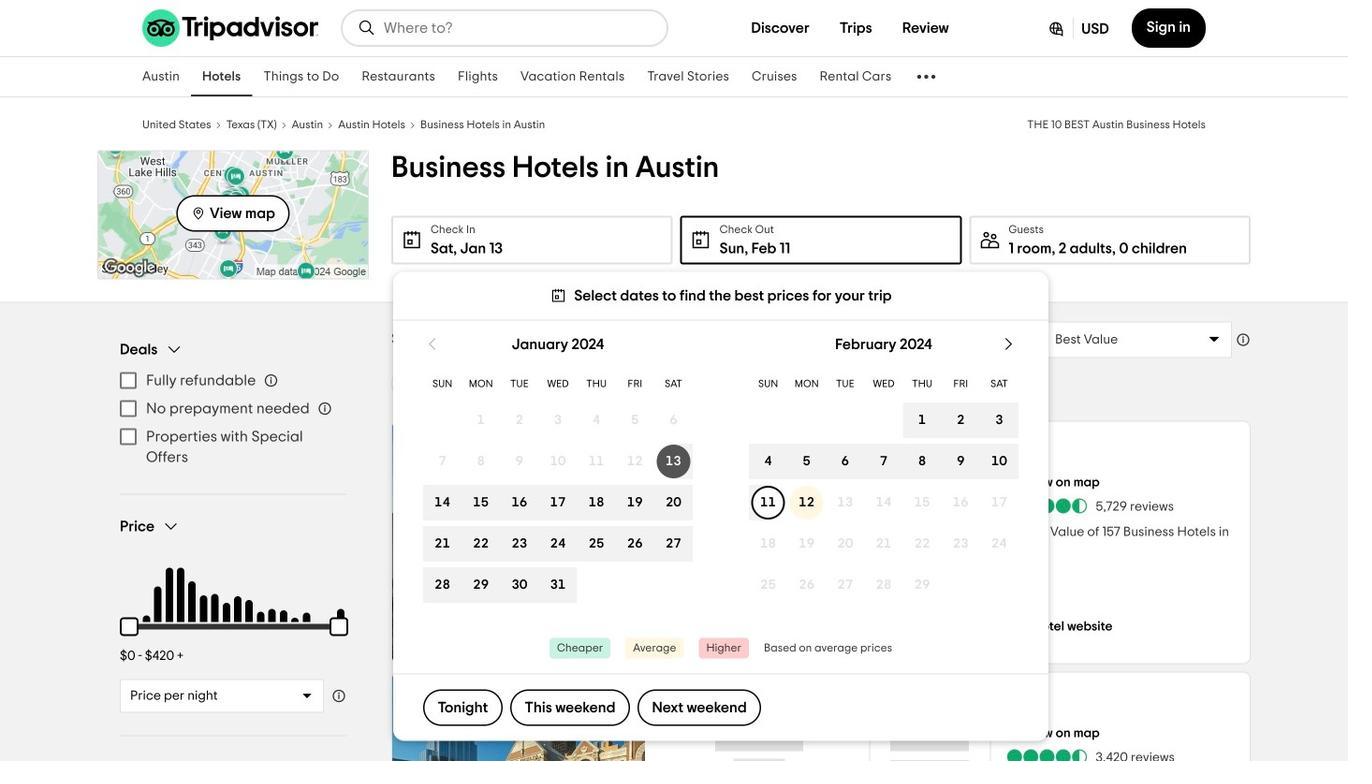 Task type: locate. For each thing, give the bounding box(es) containing it.
february 16, 2024 cell
[[942, 486, 981, 520]]

group
[[120, 341, 347, 472], [109, 518, 360, 713]]

february 14, 2024 cell
[[865, 486, 904, 520]]

1 row group from the left
[[423, 400, 693, 606]]

tripadvisor image
[[142, 9, 319, 47]]

1 grid from the left
[[423, 321, 693, 606]]

1 horizontal spatial grid
[[749, 321, 1019, 606]]

4.0 of 5 bubbles. 294 reviews element
[[1007, 497, 1164, 516]]

february 17, 2024 cell
[[981, 486, 1019, 520]]

february 22, 2024 cell
[[904, 527, 942, 561]]

0 horizontal spatial grid
[[423, 321, 693, 606]]

grid
[[423, 321, 693, 606], [749, 321, 1019, 606]]

menu
[[120, 367, 347, 472]]

1 horizontal spatial row group
[[749, 400, 1019, 606]]

2 grid from the left
[[749, 321, 1019, 606]]

0 horizontal spatial row group
[[423, 400, 693, 606]]

None search field
[[343, 11, 667, 45]]

save to a trip image
[[608, 437, 630, 459]]

february 15, 2024 cell
[[904, 486, 942, 520]]

carousel of images figure
[[393, 422, 645, 665]]

february 24, 2024 cell
[[981, 527, 1019, 561]]

row
[[423, 369, 693, 400], [749, 369, 1019, 400], [423, 400, 693, 441], [749, 400, 1019, 441], [423, 441, 693, 482], [749, 441, 1019, 482], [423, 482, 693, 524], [749, 482, 1019, 524], [423, 524, 693, 565], [749, 524, 1019, 565], [423, 565, 693, 606], [749, 565, 1019, 606]]

february 23, 2024 cell
[[942, 527, 981, 561]]

february 21, 2024 cell
[[865, 527, 904, 561]]

minimum price slider
[[109, 607, 150, 648]]

row group
[[423, 400, 693, 606], [749, 400, 1019, 606]]

hotel lobby lounge image
[[393, 422, 645, 665]]

Search search field
[[384, 20, 652, 37]]



Task type: vqa. For each thing, say whether or not it's contained in the screenshot.
Gallery
no



Task type: describe. For each thing, give the bounding box(es) containing it.
search image
[[358, 19, 377, 37]]

next month image
[[1000, 335, 1019, 354]]

2 row group from the left
[[749, 400, 1019, 606]]

hotelindigo.com image
[[716, 474, 803, 512]]

fairmont austin downtown view image
[[393, 674, 645, 762]]

0 vertical spatial group
[[120, 341, 347, 472]]

save to a trip image
[[608, 689, 630, 711]]

4.5 of 5 bubbles. 5,729 reviews element
[[1007, 749, 1175, 762]]

expedia.com image
[[716, 726, 803, 762]]

maximum price slider
[[319, 607, 360, 648]]

previous month image
[[423, 335, 442, 354]]

1 vertical spatial group
[[109, 518, 360, 713]]



